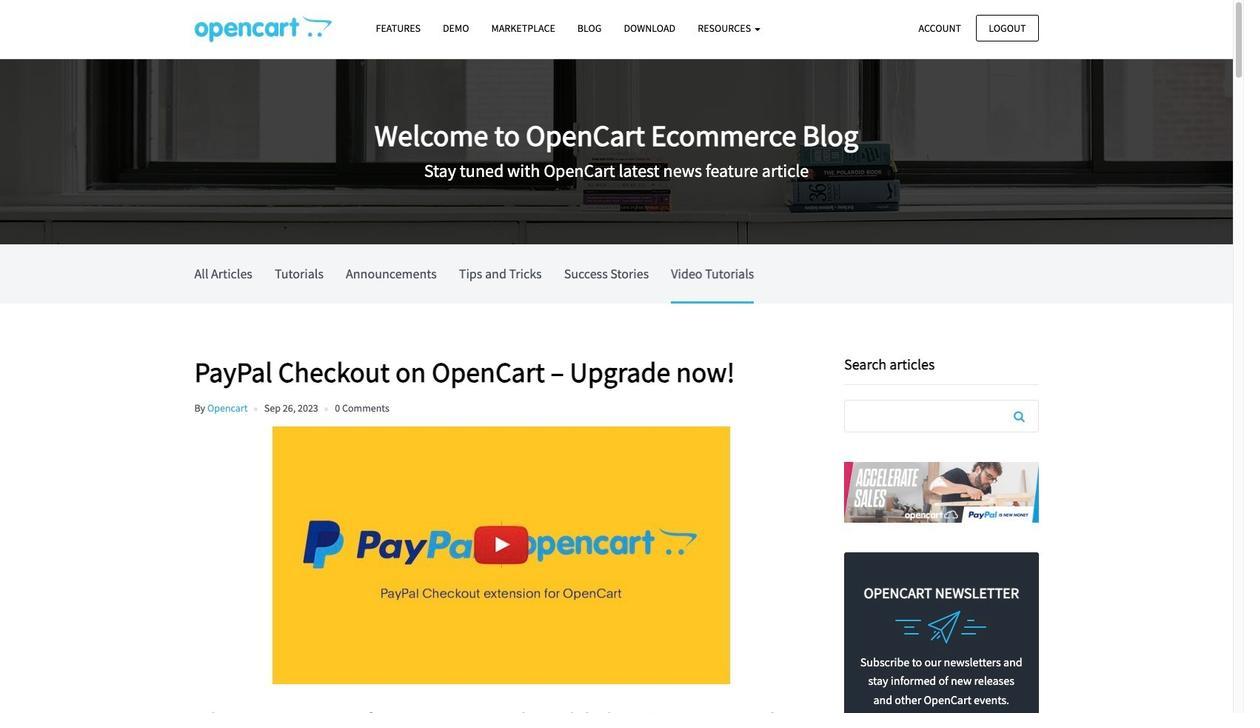 Task type: vqa. For each thing, say whether or not it's contained in the screenshot.
PayPal Checkout on OpenCart – Upgrade now! image in the bottom of the page
yes



Task type: describe. For each thing, give the bounding box(es) containing it.
search image
[[1014, 410, 1025, 422]]

opencart - blog image
[[194, 16, 331, 42]]



Task type: locate. For each thing, give the bounding box(es) containing it.
None text field
[[845, 401, 1038, 432]]

paypal checkout on opencart – upgrade now! image
[[194, 427, 808, 684]]



